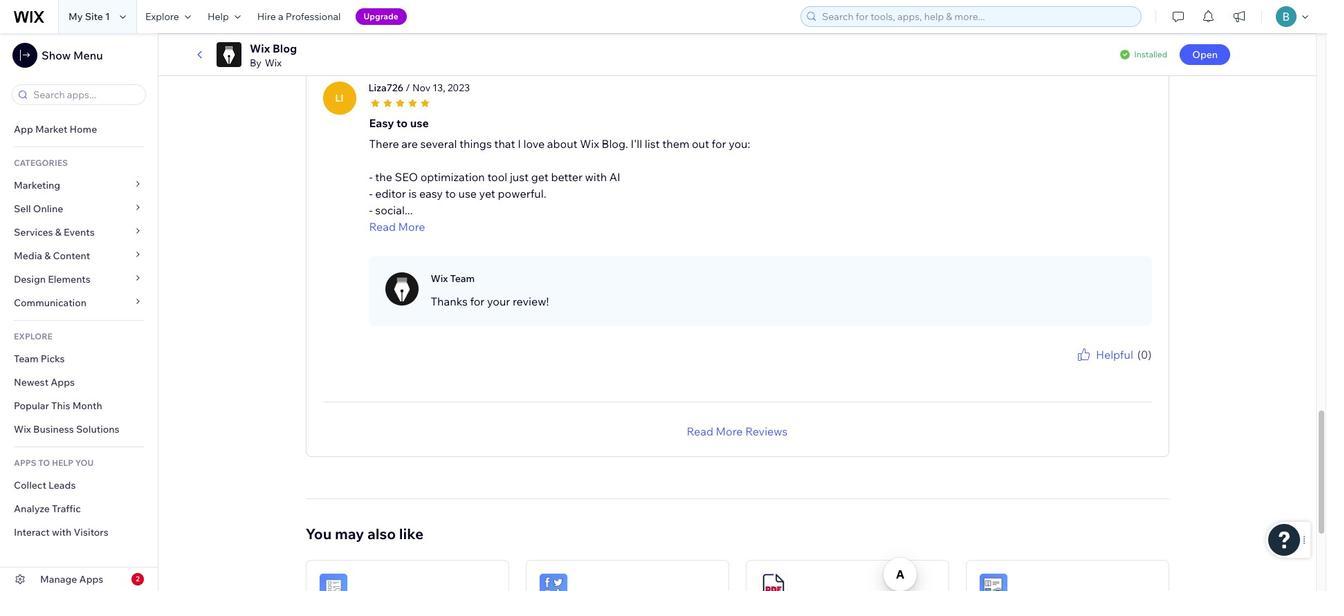 Task type: locate. For each thing, give the bounding box(es) containing it.
team up 'thanks'
[[450, 272, 475, 285]]

3 - from the top
[[369, 203, 373, 217]]

w i image
[[385, 272, 418, 306]]

2023
[[447, 81, 470, 94]]

traffic
[[52, 503, 81, 515]]

read more reviews
[[687, 425, 788, 438]]

2 vertical spatial for
[[1084, 363, 1094, 373]]

upgrade
[[364, 11, 398, 21]]

for inside the "easy to use there are several things that i love about wix blog. i'll list them out for you: - the seo optimization tool just get better with ai - editor is easy to use yet powerful. - social... read more"
[[712, 137, 726, 151]]

my site 1
[[68, 10, 110, 23]]

your down helpful
[[1096, 363, 1114, 373]]

0 vertical spatial more
[[398, 220, 425, 234]]

Search apps... field
[[29, 85, 141, 104]]

list
[[645, 137, 660, 151]]

more left reviews
[[716, 425, 743, 438]]

&
[[55, 226, 62, 239], [44, 250, 51, 262]]

like
[[399, 525, 424, 543]]

with left ai
[[585, 170, 607, 184]]

1 vertical spatial apps
[[79, 574, 103, 586]]

0 horizontal spatial your
[[487, 294, 510, 308]]

this
[[51, 400, 70, 412]]

help button
[[199, 0, 249, 33]]

0 vertical spatial to
[[397, 116, 408, 130]]

your left the review!
[[487, 294, 510, 308]]

apps right manage
[[79, 574, 103, 586]]

0 horizontal spatial apps
[[51, 376, 75, 389]]

solutions
[[76, 423, 119, 436]]

show menu button
[[12, 43, 103, 68]]

0 vertical spatial &
[[55, 226, 62, 239]]

online
[[33, 203, 63, 215]]

media
[[14, 250, 42, 262]]

wix business solutions
[[14, 423, 119, 436]]

services & events
[[14, 226, 95, 239]]

helpful
[[1096, 348, 1133, 362]]

use up are
[[410, 116, 429, 130]]

0 horizontal spatial read
[[369, 220, 396, 234]]

leads
[[48, 479, 76, 492]]

1 vertical spatial read
[[687, 425, 713, 438]]

newest apps
[[14, 376, 75, 389]]

you
[[75, 458, 94, 468]]

interact with visitors
[[14, 527, 108, 539]]

1 horizontal spatial more
[[716, 425, 743, 438]]

read left reviews
[[687, 425, 713, 438]]

reviews
[[745, 425, 788, 438]]

1 horizontal spatial your
[[1096, 363, 1114, 373]]

help
[[52, 458, 73, 468]]

several
[[420, 137, 457, 151]]

0 vertical spatial -
[[369, 170, 373, 184]]

read
[[369, 220, 396, 234], [687, 425, 713, 438]]

wix right by
[[265, 57, 282, 69]]

events
[[64, 226, 95, 239]]

& right media at the left top of page
[[44, 250, 51, 262]]

explore
[[14, 331, 53, 342]]

wix for team
[[431, 272, 448, 285]]

help
[[207, 10, 229, 23]]

things
[[459, 137, 492, 151]]

1 horizontal spatial use
[[458, 187, 477, 200]]

0 vertical spatial your
[[487, 294, 510, 308]]

2 horizontal spatial for
[[1084, 363, 1094, 373]]

for right you
[[1084, 363, 1094, 373]]

collect leads link
[[0, 474, 158, 497]]

apps up this
[[51, 376, 75, 389]]

is
[[409, 187, 417, 200]]

& left events
[[55, 226, 62, 239]]

for right 'thanks'
[[470, 294, 485, 308]]

sidebar element
[[0, 33, 158, 592]]

more down social... at the top left of the page
[[398, 220, 425, 234]]

manage apps
[[40, 574, 103, 586]]

are
[[401, 137, 418, 151]]

& for content
[[44, 250, 51, 262]]

0 vertical spatial apps
[[51, 376, 75, 389]]

by
[[250, 57, 261, 69]]

0 horizontal spatial &
[[44, 250, 51, 262]]

2
[[136, 575, 140, 584]]

- left "editor"
[[369, 187, 373, 200]]

with down traffic
[[52, 527, 71, 539]]

thank
[[1042, 363, 1066, 373]]

0 vertical spatial read
[[369, 220, 396, 234]]

blog.
[[602, 137, 628, 151]]

0 vertical spatial with
[[585, 170, 607, 184]]

0 horizontal spatial with
[[52, 527, 71, 539]]

0 horizontal spatial team
[[14, 353, 38, 365]]

more
[[398, 220, 425, 234], [716, 425, 743, 438]]

1 vertical spatial more
[[716, 425, 743, 438]]

1 vertical spatial -
[[369, 187, 373, 200]]

1 horizontal spatial apps
[[79, 574, 103, 586]]

1 vertical spatial team
[[14, 353, 38, 365]]

newest apps link
[[0, 371, 158, 394]]

yet
[[479, 187, 495, 200]]

wix inside the "easy to use there are several things that i love about wix blog. i'll list them out for you: - the seo optimization tool just get better with ai - editor is easy to use yet powerful. - social... read more"
[[580, 137, 599, 151]]

1 horizontal spatial with
[[585, 170, 607, 184]]

show menu
[[42, 48, 103, 62]]

li
[[335, 92, 344, 104]]

0 horizontal spatial for
[[470, 294, 485, 308]]

to down optimization
[[445, 187, 456, 200]]

wix inside sidebar element
[[14, 423, 31, 436]]

0 vertical spatial team
[[450, 272, 475, 285]]

1 horizontal spatial to
[[445, 187, 456, 200]]

1 vertical spatial with
[[52, 527, 71, 539]]

read down social... at the top left of the page
[[369, 220, 396, 234]]

marketing
[[14, 179, 60, 192]]

installed
[[1134, 49, 1167, 60]]

1 horizontal spatial read
[[687, 425, 713, 438]]

0 horizontal spatial use
[[410, 116, 429, 130]]

media & content
[[14, 250, 90, 262]]

wix blog by wix
[[250, 42, 297, 69]]

0 vertical spatial use
[[410, 116, 429, 130]]

wix business solutions link
[[0, 418, 158, 441]]

categories
[[14, 158, 68, 168]]

feedback
[[1115, 363, 1152, 373]]

to right easy
[[397, 116, 408, 130]]

2 vertical spatial -
[[369, 203, 373, 217]]

you may also like
[[305, 525, 424, 543]]

use
[[410, 116, 429, 130], [458, 187, 477, 200]]

collect
[[14, 479, 46, 492]]

for right out
[[712, 137, 726, 151]]

wix left blog.
[[580, 137, 599, 151]]

use left yet
[[458, 187, 477, 200]]

for
[[712, 137, 726, 151], [470, 294, 485, 308], [1084, 363, 1094, 373]]

- left the
[[369, 170, 373, 184]]

your
[[487, 294, 510, 308], [1096, 363, 1114, 373]]

- left social... at the top left of the page
[[369, 203, 373, 217]]

0 vertical spatial for
[[712, 137, 726, 151]]

1 horizontal spatial &
[[55, 226, 62, 239]]

apps
[[51, 376, 75, 389], [79, 574, 103, 586]]

my
[[68, 10, 83, 23]]

1 vertical spatial &
[[44, 250, 51, 262]]

2 - from the top
[[369, 187, 373, 200]]

wix down popular
[[14, 423, 31, 436]]

1 horizontal spatial for
[[712, 137, 726, 151]]

team inside "link"
[[14, 353, 38, 365]]

wix up 'thanks'
[[431, 272, 448, 285]]

1 - from the top
[[369, 170, 373, 184]]

explore
[[145, 10, 179, 23]]

that
[[494, 137, 515, 151]]

analyze traffic link
[[0, 497, 158, 521]]

popular
[[14, 400, 49, 412]]

app
[[14, 123, 33, 136]]

1 horizontal spatial team
[[450, 272, 475, 285]]

with
[[585, 170, 607, 184], [52, 527, 71, 539]]

wix up by
[[250, 42, 270, 55]]

team down explore on the bottom of the page
[[14, 353, 38, 365]]

0 horizontal spatial more
[[398, 220, 425, 234]]



Task type: vqa. For each thing, say whether or not it's contained in the screenshot.
Search field
no



Task type: describe. For each thing, give the bounding box(es) containing it.
read inside the "easy to use there are several things that i love about wix blog. i'll list them out for you: - the seo optimization tool just get better with ai - editor is easy to use yet powerful. - social... read more"
[[369, 220, 396, 234]]

social...
[[375, 203, 413, 217]]

love
[[523, 137, 545, 151]]

them
[[662, 137, 689, 151]]

social media feed logo image
[[319, 573, 348, 592]]

/
[[406, 81, 410, 94]]

optimization
[[420, 170, 485, 184]]

13,
[[433, 81, 445, 94]]

editor
[[375, 187, 406, 200]]

0 horizontal spatial to
[[397, 116, 408, 130]]

analyze
[[14, 503, 50, 515]]

services
[[14, 226, 53, 239]]

visitors
[[74, 527, 108, 539]]

review!
[[513, 294, 549, 308]]

there
[[369, 137, 399, 151]]

helpful button
[[1075, 346, 1133, 363]]

apps for manage apps
[[79, 574, 103, 586]]

liza726
[[368, 81, 404, 94]]

interact
[[14, 527, 50, 539]]

site
[[85, 10, 103, 23]]

1 vertical spatial for
[[470, 294, 485, 308]]

tool
[[487, 170, 507, 184]]

1 vertical spatial to
[[445, 187, 456, 200]]

open
[[1192, 48, 1218, 61]]

communication
[[14, 297, 89, 309]]

popular this month
[[14, 400, 102, 412]]

may
[[335, 525, 364, 543]]

interact with visitors link
[[0, 521, 158, 545]]

apps to help you
[[14, 458, 94, 468]]

hire a professional
[[257, 10, 341, 23]]

out
[[692, 137, 709, 151]]

read more button
[[369, 218, 750, 235]]

1 vertical spatial your
[[1096, 363, 1114, 373]]

menu
[[73, 48, 103, 62]]

team picks link
[[0, 347, 158, 371]]

hire
[[257, 10, 276, 23]]

1 vertical spatial use
[[458, 187, 477, 200]]

apps
[[14, 458, 36, 468]]

wix blog logo image
[[217, 42, 241, 67]]

get
[[531, 170, 549, 184]]

i
[[518, 137, 521, 151]]

a
[[278, 10, 283, 23]]

design elements link
[[0, 268, 158, 291]]

Search for tools, apps, help & more... field
[[818, 7, 1137, 26]]

show
[[42, 48, 71, 62]]

manage
[[40, 574, 77, 586]]

more inside the "easy to use there are several things that i love about wix blog. i'll list them out for you: - the seo optimization tool just get better with ai - editor is easy to use yet powerful. - social... read more"
[[398, 220, 425, 234]]

app market home link
[[0, 118, 158, 141]]

apps for newest apps
[[51, 376, 75, 389]]

i'll
[[631, 137, 642, 151]]

read more reviews button
[[687, 423, 788, 440]]

1
[[105, 10, 110, 23]]

marketing link
[[0, 174, 158, 197]]

team picks
[[14, 353, 65, 365]]

also
[[367, 525, 396, 543]]

liza726 / nov 13, 2023
[[368, 81, 470, 94]]

blog
[[273, 42, 297, 55]]

open button
[[1180, 44, 1230, 65]]

professional
[[286, 10, 341, 23]]

the
[[375, 170, 392, 184]]

easy to use there are several things that i love about wix blog. i'll list them out for you: - the seo optimization tool just get better with ai - editor is easy to use yet powerful. - social... read more
[[369, 116, 750, 234]]

thanks for your review!
[[431, 294, 549, 308]]

with inside the "easy to use there are several things that i love about wix blog. i'll list them out for you: - the seo optimization tool just get better with ai - editor is easy to use yet powerful. - social... read more"
[[585, 170, 607, 184]]

you:
[[729, 137, 750, 151]]

thank you for your feedback
[[1042, 363, 1152, 373]]

more inside button
[[716, 425, 743, 438]]

wix for business
[[14, 423, 31, 436]]

analyze traffic
[[14, 503, 81, 515]]

nov
[[412, 81, 431, 94]]

business
[[33, 423, 74, 436]]

content
[[53, 250, 90, 262]]

ai
[[609, 170, 620, 184]]

social media icons logo image
[[539, 573, 568, 592]]

& for events
[[55, 226, 62, 239]]

collect leads
[[14, 479, 76, 492]]

home
[[70, 123, 97, 136]]

elements
[[48, 273, 91, 286]]

easy
[[419, 187, 443, 200]]

about
[[547, 137, 578, 151]]

wix for blog
[[250, 42, 270, 55]]

design
[[14, 273, 46, 286]]

with inside 'link'
[[52, 527, 71, 539]]

pdf viewer pro logo image
[[759, 573, 788, 592]]

wix team
[[431, 272, 475, 285]]

read inside button
[[687, 425, 713, 438]]

newest
[[14, 376, 48, 389]]

market
[[35, 123, 67, 136]]

you
[[1068, 363, 1082, 373]]

design elements
[[14, 273, 91, 286]]

app market home
[[14, 123, 97, 136]]

upgrade button
[[355, 8, 407, 25]]

just
[[510, 170, 529, 184]]

social stream logo image
[[979, 573, 1008, 592]]

services & events link
[[0, 221, 158, 244]]

powerful.
[[498, 187, 546, 200]]

hire a professional link
[[249, 0, 349, 33]]



